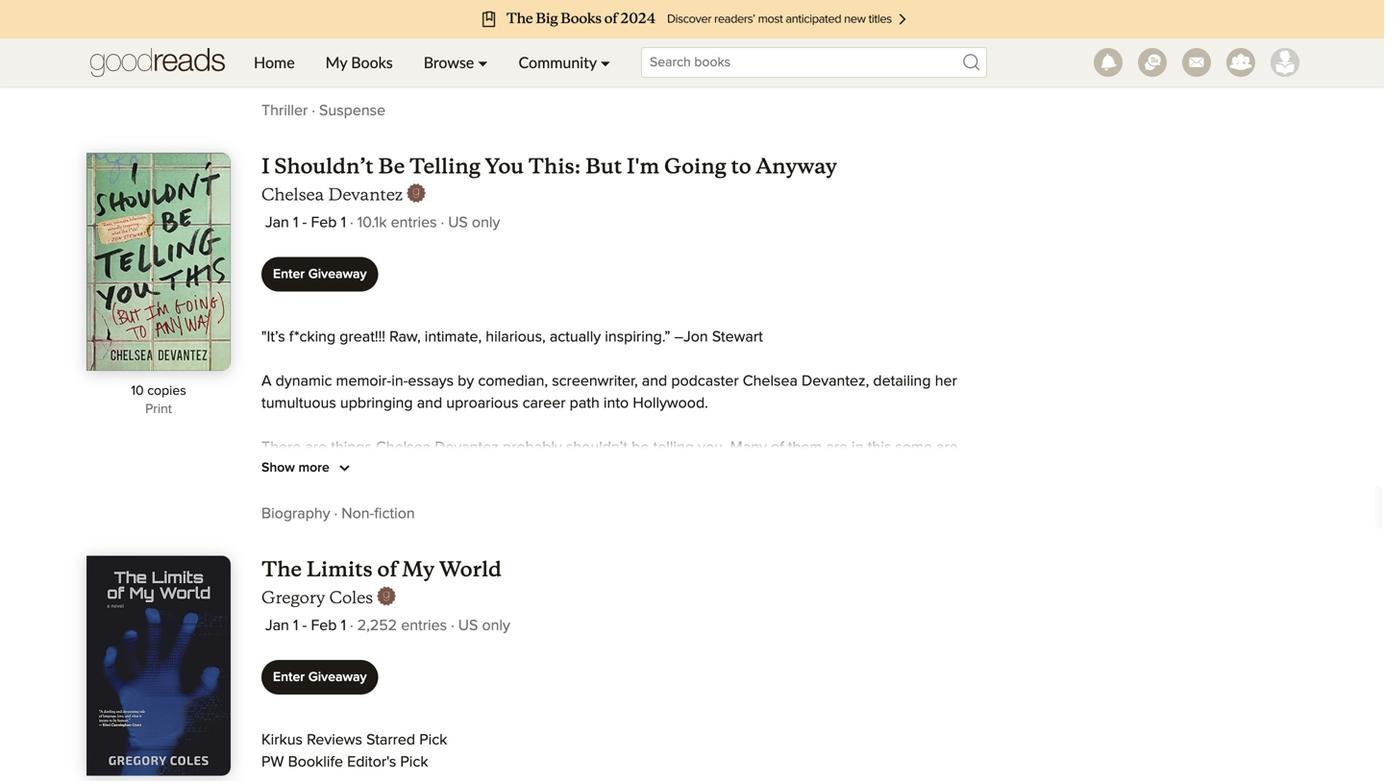 Task type: vqa. For each thing, say whether or not it's contained in the screenshot.
2,421 followers
no



Task type: describe. For each thing, give the bounding box(es) containing it.
chelsea inside in i shouldn't be telling you this, chelsea centers each story around a different woman who shaped her life, taking us on a tour of friends and strangers, fictional characters and celebrities, heroes and villains who will destroy any netflix algorithm for a "strong female lead." reading it will feel kinda like th
[[486, 728, 541, 743]]

she up ago
[[331, 103, 355, 119]]

her up their
[[629, 617, 651, 633]]

1 left it's
[[341, 619, 346, 634]]

of left non-
[[321, 507, 335, 522]]

10.1k entries
[[357, 215, 437, 231]]

1 vertical spatial pick
[[400, 755, 428, 770]]

2 will from the left
[[765, 772, 787, 782]]

10
[[131, 384, 144, 398]]

to right left
[[618, 639, 632, 655]]

she left goes
[[810, 37, 834, 52]]

are up embarrassing
[[305, 440, 327, 456]]

the down tree
[[904, 81, 930, 97]]

1 book cover image from the top
[[87, 153, 231, 371]]

to up and with
[[354, 148, 367, 163]]

the up "the
[[941, 639, 962, 655]]

as inside then there are things chelsea really shouldn't be telling like the time her biggest family secret was publicly outed, or about the drive-by shootings and the precipitating domestic violence she survived. yet through it all, it's the women in chelsea's life who kept her going – from the lowest points of her childhood when she and her mom had only $100 left to their name, all the way to her career highs as the emmy-nominated head writer for the problem with jon stewart and sensational podcaster deemed "the celebrity memoir whisperer" by her fans.
[[921, 639, 937, 655]]

is still lying
[[521, 125, 593, 141]]

Search by book title or ISBN text field
[[641, 47, 987, 78]]

to
[[545, 148, 560, 163]]

more down text
[[423, 103, 458, 119]]

booklife
[[288, 755, 343, 770]]

entries for telling
[[391, 215, 437, 231]]

by inside a dynamic memoir-in-essays by comedian, screenwriter, and podcaster chelsea devantez, detailing her tumultuous upbringing and uproarious career path into hollywood.
[[458, 374, 474, 389]]

seeing
[[261, 37, 309, 52]]

goes
[[838, 37, 872, 52]]

real.
[[751, 37, 779, 52]]

- for shouldn't
[[302, 215, 307, 231]]

a dynamic memoir-in-essays by comedian, screenwriter, and podcaster chelsea devantez, detailing her tumultuous upbringing and uproarious career path into hollywood.
[[261, 374, 957, 411]]

shaped
[[883, 728, 933, 743]]

she up get.
[[580, 81, 604, 97]]

the up women
[[424, 595, 446, 610]]

my inside my books link
[[326, 53, 347, 72]]

career inside then there are things chelsea really shouldn't be telling like the time her biggest family secret was publicly outed, or about the drive-by shootings and the precipitating domestic violence she survived. yet through it all, it's the women in chelsea's life who kept her going – from the lowest points of her childhood when she and her mom had only $100 left to their name, all the way to her career highs as the emmy-nominated head writer for the problem with jon stewart and sensational podcaster deemed "the celebrity memoir whisperer" by her fans.
[[834, 639, 877, 655]]

telling inside in i shouldn't be telling you this, chelsea centers each story around a different woman who shaped her life, taking us on a tour of friends and strangers, fictional characters and celebrities, heroes and villains who will destroy any netflix algorithm for a "strong female lead." reading it will feel kinda like th
[[375, 728, 418, 743]]

1 down chelsea devantez link
[[341, 215, 346, 231]]

0 vertical spatial but
[[783, 37, 806, 52]]

to.
[[377, 59, 394, 74]]

to down somewhere.
[[495, 170, 508, 185]]

female
[[603, 772, 649, 782]]

upbringing
[[340, 396, 413, 411]]

more down drew's
[[298, 58, 330, 72]]

around
[[673, 728, 721, 743]]

the down domestic
[[745, 617, 767, 633]]

stopping.
[[510, 37, 572, 52]]

the inside then there are things chelsea really shouldn't be telling like the time her biggest family secret was publicly outed, or about the drive-by shootings and the precipitating domestic violence she survived. yet through it all, it's the women in chelsea's life who kept her going – from the lowest points of her childhood when she and her mom had only $100 left to their name, all the way to her career highs as the emmy-nominated head writer for the problem with jon stewart and sensational podcaster deemed "the celebrity memoir whisperer" by her fans.
[[490, 661, 515, 677]]

with inside then there are things chelsea really shouldn't be telling like the time her biggest family secret was publicly outed, or about the drive-by shootings and the precipitating domestic violence she survived. yet through it all, it's the women in chelsea's life who kept her going – from the lowest points of her childhood when she and her mom had only $100 left to their name, all the way to her career highs as the emmy-nominated head writer for the problem with jon stewart and sensational podcaster deemed "the celebrity memoir whisperer" by her fans.
[[580, 661, 607, 677]]

was inside then there are things chelsea really shouldn't be telling like the time her biggest family secret was publicly outed, or about the drive-by shootings and the precipitating domestic violence she survived. yet through it all, it's the women in chelsea's life who kept her going – from the lowest points of her childhood when she and her mom had only $100 left to their name, all the way to her career highs as the emmy-nominated head writer for the problem with jon stewart and sensational podcaster deemed "the celebrity memoir whisperer" by her fans.
[[896, 573, 923, 588]]

things inside then there are things chelsea really shouldn't be telling like the time her biggest family secret was publicly outed, or about the drive-by shootings and the precipitating domestic violence she survived. yet through it all, it's the women in chelsea's life who kept her going – from the lowest points of her childhood when she and her mom had only $100 left to their name, all the way to her career highs as the emmy-nominated head writer for the problem with jon stewart and sensational podcaster deemed "the celebrity memoir whisperer" by her fans.
[[365, 573, 406, 588]]

like inside then there are things chelsea really shouldn't be telling like the time her biggest family secret was publicly outed, or about the drive-by shootings and the precipitating domestic violence she survived. yet through it all, it's the women in chelsea's life who kept her going – from the lowest points of her childhood when she and her mom had only $100 left to their name, all the way to her career highs as the emmy-nominated head writer for the problem with jon stewart and sensational podcaster deemed "the celebrity memoir whisperer" by her fans.
[[641, 573, 664, 588]]

to up safeguard
[[597, 125, 610, 141]]

each
[[599, 728, 632, 743]]

0 vertical spatial pick
[[419, 733, 447, 748]]

somewhere.
[[458, 148, 541, 163]]

0 horizontal spatial everything
[[505, 81, 576, 97]]

before
[[921, 148, 966, 163]]

biggest
[[753, 573, 803, 588]]

what
[[512, 170, 545, 185]]

them
[[788, 440, 822, 456]]

and up reading
[[715, 750, 741, 765]]

in-
[[391, 374, 408, 389]]

centers
[[545, 728, 595, 743]]

entries for my
[[401, 619, 447, 634]]

1 will from the left
[[294, 772, 316, 782]]

chelsea inside a dynamic memoir-in-essays by comedian, screenwriter, and podcaster chelsea devantez, detailing her tumultuous upbringing and uproarious career path into hollywood.
[[743, 374, 798, 389]]

ago
[[330, 125, 356, 141]]

enter giveaway for shouldn't
[[273, 268, 367, 281]]

like inside in i shouldn't be telling you this, chelsea centers each story around a different woman who shaped her life, taking us on a tour of friends and strangers, fictional characters and celebrities, heroes and villains who will destroy any netflix algorithm for a "strong female lead." reading it will feel kinda like th
[[861, 772, 884, 782]]

"it's
[[261, 330, 285, 345]]

0 vertical spatial be
[[378, 153, 405, 179]]

only for you
[[472, 215, 500, 231]]

outrageous
[[339, 507, 415, 522]]

head
[[383, 661, 420, 677]]

and down all on the bottom
[[695, 661, 720, 677]]

it inside in i shouldn't be telling you this, chelsea centers each story around a different woman who shaped her life, taking us on a tour of friends and strangers, fictional characters and celebrities, heroes and villains who will destroy any netflix algorithm for a "strong female lead." reading it will feel kinda like th
[[753, 772, 761, 782]]

the up kept
[[608, 595, 629, 610]]

day
[[801, 81, 826, 97]]

to down 'three'
[[584, 484, 597, 500]]

1 some from the left
[[297, 484, 336, 500]]

are right some
[[936, 440, 958, 456]]

and down 2,252 entries
[[401, 639, 427, 655]]

anyway.
[[261, 59, 315, 74]]

are up non-
[[340, 484, 361, 500]]

there
[[261, 440, 301, 456]]

jan 1 - feb 1 for limits
[[265, 619, 346, 634]]

her up writer
[[431, 639, 453, 655]]

kirkus
[[261, 733, 303, 748]]

$100
[[556, 639, 589, 655]]

things inside there are things chelsea devantez probably shouldn't be telling you. many of them are in this some are embarrassing (like when she tried to break her three year spell of celibacy using a guide of seduction tips). some are confessional (getting sentenced to the "hell hill" at mormon church camp). some are tmi (a series of outrageous doctor visits that ended with one doctor misdiagnosing her as "pregnant." woopsies!).
[[331, 440, 372, 456]]

shows.
[[319, 81, 366, 97]]

for inside then there are things chelsea really shouldn't be telling like the time her biggest family secret was publicly outed, or about the drive-by shootings and the precipitating domestic violence she survived. yet through it all, it's the women in chelsea's life who kept her going – from the lowest points of her childhood when she and her mom had only $100 left to their name, all the way to her career highs as the emmy-nominated head writer for the problem with jon stewart and sensational podcaster deemed "the celebrity memoir whisperer" by her fans.
[[467, 661, 486, 677]]

things inside seeing drew's name pop up is heart-stopping. ariel's gut says it can't be real. but she goes to the tree anyway. she has to. nobody shows. but the text upends everything she thought she knew about the day he left her. the more questions she asks, the more sinister the answers get. only two things are clear: everything she was told five years ago is wrong, and someone is still lying to her. the truth has to be out there somewhere. to safeguard herself—and her son—she'll have to find it before it finds her. and with it, the answer to what became of drew.
[[692, 103, 733, 119]]

memoir-
[[336, 374, 391, 389]]

suspense
[[319, 103, 386, 119]]

the right the it,
[[417, 170, 438, 185]]

1 vertical spatial by
[[488, 595, 505, 610]]

more down there
[[298, 461, 330, 475]]

yet
[[940, 595, 961, 610]]

and up kept
[[578, 595, 604, 610]]

1 horizontal spatial stewart
[[712, 330, 763, 345]]

are inside then there are things chelsea really shouldn't be telling like the time her biggest family secret was publicly outed, or about the drive-by shootings and the precipitating domestic violence she survived. yet through it all, it's the women in chelsea's life who kept her going – from the lowest points of her childhood when she and her mom had only $100 left to their name, all the way to her career highs as the emmy-nominated head writer for the problem with jon stewart and sensational podcaster deemed "the celebrity memoir whisperer" by her fans.
[[339, 573, 361, 588]]

home image
[[90, 38, 225, 87]]

(like
[[357, 462, 384, 478]]

out
[[393, 148, 415, 163]]

she up two
[[664, 81, 689, 97]]

kirkus reviews starred pick pw booklife editor's pick
[[261, 733, 447, 770]]

the up wrong,
[[397, 103, 419, 119]]

highs
[[881, 639, 917, 655]]

in inside there are things chelsea devantez probably shouldn't be telling you. many of them are in this some are embarrassing (like when she tried to break her three year spell of celibacy using a guide of seduction tips). some are confessional (getting sentenced to the "hell hill" at mormon church camp). some are tmi (a series of outrageous doctor visits that ended with one doctor misdiagnosing her as "pregnant." woopsies!).
[[852, 440, 864, 456]]

only
[[628, 103, 660, 119]]

there are things chelsea devantez probably shouldn't be telling you. many of them are in this some are embarrassing (like when she tried to break her three year spell of celibacy using a guide of seduction tips). some are confessional (getting sentenced to the "hell hill" at mormon church camp). some are tmi (a series of outrageous doctor visits that ended with one doctor misdiagnosing her as "pregnant." woopsies!).
[[261, 440, 958, 544]]

and down essays
[[417, 396, 442, 411]]

sensational
[[724, 661, 801, 677]]

really
[[469, 573, 505, 588]]

thought
[[608, 81, 660, 97]]

the limits of my world
[[261, 557, 502, 583]]

the down five
[[261, 148, 287, 163]]

pw
[[261, 755, 284, 770]]

her up sentenced at bottom
[[551, 462, 573, 478]]

be left real.
[[729, 37, 747, 52]]

her inside in i shouldn't be telling you this, chelsea centers each story around a different woman who shaped her life, taking us on a tour of friends and strangers, fictional characters and celebrities, heroes and villains who will destroy any netflix algorithm for a "strong female lead." reading it will feel kinda like th
[[937, 728, 959, 743]]

her left fans.
[[475, 683, 497, 699]]

1 vertical spatial has
[[326, 148, 350, 163]]

her up domestic
[[727, 573, 749, 588]]

of down this
[[857, 462, 870, 478]]

and up hollywood.
[[642, 374, 667, 389]]

this:
[[528, 153, 581, 179]]

drive-
[[450, 595, 488, 610]]

and up the "algorithm"
[[485, 750, 510, 765]]

their
[[636, 639, 666, 655]]

shootings
[[509, 595, 574, 610]]

domestic
[[721, 595, 783, 610]]

are up guide at the right bottom of page
[[826, 440, 848, 456]]

questions
[[261, 103, 327, 119]]

chelsea down truth
[[261, 184, 324, 205]]

through
[[261, 617, 314, 633]]

show for a dynamic memoir-in-essays by comedian, screenwriter, and podcaster chelsea devantez, detailing her tumultuous upbringing and uproarious career path into hollywood.
[[261, 461, 295, 475]]

and down shaped
[[873, 750, 898, 765]]

her up highs
[[881, 617, 903, 633]]

when inside then there are things chelsea really shouldn't be telling like the time her biggest family secret was publicly outed, or about the drive-by shootings and the precipitating domestic violence she survived. yet through it all, it's the women in chelsea's life who kept her going – from the lowest points of her childhood when she and her mom had only $100 left to their name, all the way to her career highs as the emmy-nominated head writer for the problem with jon stewart and sensational podcaster deemed "the celebrity memoir whisperer" by her fans.
[[332, 639, 369, 655]]

outed,
[[317, 595, 360, 610]]

drew.
[[624, 170, 663, 185]]

camp).
[[816, 484, 860, 500]]

starred
[[366, 733, 415, 748]]

1 vertical spatial my
[[402, 557, 435, 583]]

year
[[617, 462, 646, 478]]

us for you
[[448, 215, 468, 231]]

be inside in i shouldn't be telling you this, chelsea centers each story around a different woman who shaped her life, taking us on a tour of friends and strangers, fictional characters and celebrities, heroes and villains who will destroy any netflix algorithm for a "strong female lead." reading it will feel kinda like th
[[352, 728, 371, 743]]

the inside there are things chelsea devantez probably shouldn't be telling you. many of them are in this some are embarrassing (like when she tried to break her three year spell of celibacy using a guide of seduction tips). some are confessional (getting sentenced to the "hell hill" at mormon church camp). some are tmi (a series of outrageous doctor visits that ended with one doctor misdiagnosing her as "pregnant." woopsies!).
[[601, 484, 623, 500]]

the left tree
[[893, 37, 915, 52]]

gregory
[[261, 587, 325, 608]]

of up or on the left bottom of page
[[377, 557, 397, 583]]

she up find on the top right
[[879, 103, 903, 119]]

a down strangers,
[[538, 772, 547, 782]]

1 horizontal spatial everything
[[803, 103, 875, 119]]

of inside then there are things chelsea really shouldn't be telling like the time her biggest family secret was publicly outed, or about the drive-by shootings and the precipitating domestic violence she survived. yet through it all, it's the women in chelsea's life who kept her going – from the lowest points of her childhood when she and her mom had only $100 left to their name, all the way to her career highs as the emmy-nominated head writer for the problem with jon stewart and sensational podcaster deemed "the celebrity memoir whisperer" by her fans.
[[864, 617, 877, 633]]

women
[[400, 617, 450, 633]]

the right it's
[[375, 617, 396, 633]]

enter for shouldn't
[[273, 268, 305, 281]]

more up told
[[934, 81, 969, 97]]

be inside there are things chelsea devantez probably shouldn't be telling you. many of them are in this some are embarrassing (like when she tried to break her three year spell of celibacy using a guide of seduction tips). some are confessional (getting sentenced to the "hell hill" at mormon church camp). some are tmi (a series of outrageous doctor visits that ended with one doctor misdiagnosing her as "pregnant." woopsies!).
[[632, 440, 649, 456]]

the right sinister
[[513, 103, 535, 119]]

chelsea's
[[470, 617, 535, 633]]

a right on
[[375, 750, 383, 765]]

the left text
[[396, 81, 418, 97]]

it right find on the top right
[[909, 148, 917, 163]]

was inside seeing drew's name pop up is heart-stopping. ariel's gut says it can't be real. but she goes to the tree anyway. she has to. nobody shows. but the text upends everything she thought she knew about the day he left her. the more questions she asks, the more sinister the answers get. only two things are clear: everything she was told five years ago is wrong, and someone is still lying to her. the truth has to be out there somewhere. to safeguard herself—and her son—she'll have to find it before it finds her. and with it, the answer to what became of drew.
[[907, 103, 933, 119]]

spell
[[650, 462, 682, 478]]

tried
[[457, 462, 487, 478]]

hilarious,
[[486, 330, 546, 345]]

1 vertical spatial but
[[370, 81, 392, 97]]

a right around at the bottom of the page
[[725, 728, 733, 743]]

2 vertical spatial who
[[261, 772, 290, 782]]

1 up childhood
[[293, 619, 298, 634]]

"pregnant."
[[837, 507, 913, 522]]

of up using in the bottom right of the page
[[771, 440, 784, 456]]

from
[[711, 617, 741, 633]]

to right goes
[[876, 37, 889, 52]]

hill"
[[661, 484, 686, 500]]

this
[[868, 440, 891, 456]]

"hell
[[627, 484, 657, 500]]

0 vertical spatial devantez
[[328, 184, 403, 205]]

tree
[[919, 37, 945, 52]]

some
[[895, 440, 932, 456]]

text
[[422, 81, 446, 97]]

giveaway for limits
[[308, 671, 367, 684]]

her down church
[[792, 507, 814, 522]]

show for nobody shows. but the text upends everything she thought she knew about the day he left her. the more questions she asks, the more sinister the answers get. only two things are clear: everything she was told five years ago is wrong, and someone is still lying to her.
[[261, 58, 295, 72]]

into
[[604, 396, 629, 411]]

it right 'says'
[[681, 37, 689, 52]]

and inside seeing drew's name pop up is heart-stopping. ariel's gut says it can't be real. but she goes to the tree anyway. she has to. nobody shows. but the text upends everything she thought she knew about the day he left her. the more questions she asks, the more sinister the answers get. only two things are clear: everything she was told five years ago is wrong, and someone is still lying to her. the truth has to be out there somewhere. to safeguard herself—and her son—she'll have to find it before it finds her. and with it, the answer to what became of drew.
[[424, 125, 450, 141]]

browse ▾ link
[[408, 38, 503, 87]]

coles
[[329, 587, 373, 608]]

had
[[495, 639, 520, 655]]

1 doctor from the left
[[419, 507, 463, 522]]

life
[[539, 617, 559, 633]]

to right tried
[[491, 462, 505, 478]]

friends
[[435, 750, 481, 765]]

as inside there are things chelsea devantez probably shouldn't be telling you. many of them are in this some are embarrassing (like when she tried to break her three year spell of celibacy using a guide of seduction tips). some are confessional (getting sentenced to the "hell hill" at mormon church camp). some are tmi (a series of outrageous doctor visits that ended with one doctor misdiagnosing her as "pregnant." woopsies!).
[[818, 507, 834, 522]]

family
[[807, 573, 847, 588]]

stewart inside then there are things chelsea really shouldn't be telling like the time her biggest family secret was publicly outed, or about the drive-by shootings and the precipitating domestic violence she survived. yet through it all, it's the women in chelsea's life who kept her going – from the lowest points of her childhood when she and her mom had only $100 left to their name, all the way to her career highs as the emmy-nominated head writer for the problem with jon stewart and sensational podcaster deemed "the celebrity memoir whisperer" by her fans.
[[640, 661, 691, 677]]

tour
[[387, 750, 414, 765]]

answer
[[442, 170, 491, 185]]

sinister
[[462, 103, 509, 119]]

on
[[354, 750, 371, 765]]



Task type: locate. For each thing, give the bounding box(es) containing it.
or
[[364, 595, 378, 610]]

0 vertical spatial feb
[[311, 215, 337, 231]]

was
[[907, 103, 933, 119], [896, 573, 923, 588]]

0 vertical spatial who
[[563, 617, 591, 633]]

lowest
[[771, 617, 815, 633]]

like down heroes
[[861, 772, 884, 782]]

her inside seeing drew's name pop up is heart-stopping. ariel's gut says it can't be real. but she goes to the tree anyway. she has to. nobody shows. but the text upends everything she thought she knew about the day he left her. the more questions she asks, the more sinister the answers get. only two things are clear: everything she was told five years ago is wrong, and someone is still lying to her. the truth has to be out there somewhere. to safeguard herself—and her son—she'll have to find it before it finds her. and with it, the answer to what became of drew.
[[724, 148, 746, 163]]

show more for nobody shows. but the text upends everything she thought she knew about the day he left her. the more questions she asks, the more sinister the answers get. only two things are clear: everything she was told five years ago is wrong, and someone is still lying to her.
[[261, 58, 333, 72]]

her up villains
[[937, 728, 959, 743]]

0 vertical spatial show more
[[261, 58, 333, 72]]

0 vertical spatial show
[[261, 58, 295, 72]]

series
[[277, 507, 318, 522]]

career inside a dynamic memoir-in-essays by comedian, screenwriter, and podcaster chelsea devantez, detailing her tumultuous upbringing and uproarious career path into hollywood.
[[523, 396, 566, 411]]

▾ for community ▾
[[601, 53, 610, 72]]

about inside seeing drew's name pop up is heart-stopping. ariel's gut says it can't be real. but she goes to the tree anyway. she has to. nobody shows. but the text upends everything she thought she knew about the day he left her. the more questions she asks, the more sinister the answers get. only two things are clear: everything she was told five years ago is wrong, and someone is still lying to her. the truth has to be out there somewhere. to safeguard herself—and her son—she'll have to find it before it finds her. and with it, the answer to what became of drew.
[[733, 81, 772, 97]]

goodreads author image inside gregory coles 'link'
[[377, 587, 396, 606]]

1 vertical spatial show
[[261, 461, 295, 475]]

enter up "it's
[[273, 268, 305, 281]]

0 vertical spatial her.
[[876, 81, 900, 97]]

podcaster
[[671, 374, 739, 389], [805, 661, 872, 677]]

0 vertical spatial i
[[261, 153, 270, 179]]

giveaway for shouldn't
[[308, 268, 367, 281]]

who inside then there are things chelsea really shouldn't be telling like the time her biggest family secret was publicly outed, or about the drive-by shootings and the precipitating domestic violence she survived. yet through it all, it's the women in chelsea's life who kept her going – from the lowest points of her childhood when she and her mom had only $100 left to their name, all the way to her career highs as the emmy-nominated head writer for the problem with jon stewart and sensational podcaster deemed "the celebrity memoir whisperer" by her fans.
[[563, 617, 591, 633]]

when up the nominated
[[332, 639, 369, 655]]

seduction
[[874, 462, 940, 478]]

show down there
[[261, 461, 295, 475]]

the down had
[[490, 661, 515, 677]]

2 feb from the top
[[311, 619, 337, 634]]

2 show more button from the top
[[261, 457, 356, 480]]

jon
[[611, 661, 636, 677]]

0 horizontal spatial who
[[261, 772, 290, 782]]

0 vertical spatial telling
[[409, 153, 480, 179]]

1 horizontal spatial is
[[456, 37, 466, 52]]

has down ago
[[326, 148, 350, 163]]

fictional
[[585, 750, 637, 765]]

1 horizontal spatial who
[[563, 617, 591, 633]]

–
[[697, 617, 707, 633]]

2 some from the left
[[864, 484, 903, 500]]

0 horizontal spatial doctor
[[419, 507, 463, 522]]

feb for limits
[[311, 619, 337, 634]]

2 giveaway from the top
[[308, 671, 367, 684]]

i inside in i shouldn't be telling you this, chelsea centers each story around a different woman who shaped her life, taking us on a tour of friends and strangers, fictional characters and celebrities, heroes and villains who will destroy any netflix algorithm for a "strong female lead." reading it will feel kinda like th
[[278, 728, 281, 743]]

name
[[363, 37, 400, 52]]

goodreads author image down the limits of my world
[[377, 587, 396, 606]]

browse ▾
[[424, 53, 488, 72]]

feel
[[791, 772, 816, 782]]

there inside seeing drew's name pop up is heart-stopping. ariel's gut says it can't be real. but she goes to the tree anyway. she has to. nobody shows. but the text upends everything she thought she knew about the day he left her. the more questions she asks, the more sinister the answers get. only two things are clear: everything she was told five years ago is wrong, and someone is still lying to her. the truth has to be out there somewhere. to safeguard herself—and her son—she'll have to find it before it finds her. and with it, the answer to what became of drew.
[[419, 148, 454, 163]]

feb for shouldn't
[[311, 215, 337, 231]]

shouldn't
[[566, 440, 628, 456], [509, 573, 571, 588]]

fiction
[[374, 507, 415, 522]]

enter giveaway link down childhood
[[261, 660, 378, 695]]

she inside there are things chelsea devantez probably shouldn't be telling you. many of them are in this some are embarrassing (like when she tried to break her three year spell of celibacy using a guide of seduction tips). some are confessional (getting sentenced to the "hell hill" at mormon church camp). some are tmi (a series of outrageous doctor visits that ended with one doctor misdiagnosing her as "pregnant." woopsies!).
[[429, 462, 453, 478]]

0 vertical spatial book cover image
[[87, 153, 231, 371]]

1 horizontal spatial you
[[485, 153, 524, 179]]

0 horizontal spatial some
[[297, 484, 336, 500]]

there inside then there are things chelsea really shouldn't be telling like the time her biggest family secret was publicly outed, or about the drive-by shootings and the precipitating domestic violence she survived. yet through it all, it's the women in chelsea's life who kept her going – from the lowest points of her childhood when she and her mom had only $100 left to their name, all the way to her career highs as the emmy-nominated head writer for the problem with jon stewart and sensational podcaster deemed "the celebrity memoir whisperer" by her fans.
[[300, 573, 335, 588]]

us
[[334, 750, 350, 765]]

book cover image
[[87, 153, 231, 371], [87, 556, 231, 776]]

▾ for browse ▾
[[478, 53, 488, 72]]

as right highs
[[921, 639, 937, 655]]

ended
[[534, 507, 577, 522]]

the up clear:
[[776, 81, 797, 97]]

for
[[467, 661, 486, 677], [516, 772, 534, 782]]

with inside there are things chelsea devantez probably shouldn't be telling you. many of them are in this some are embarrassing (like when she tried to break her three year spell of celibacy using a guide of seduction tips). some are confessional (getting sentenced to the "hell hill" at mormon church camp). some are tmi (a series of outrageous doctor visits that ended with one doctor misdiagnosing her as "pregnant." woopsies!).
[[581, 507, 609, 522]]

by
[[458, 374, 474, 389], [488, 595, 505, 610], [455, 683, 471, 699]]

enter
[[273, 268, 305, 281], [273, 671, 305, 684]]

0 horizontal spatial is
[[360, 125, 370, 141]]

chelsea inside there are things chelsea devantez probably shouldn't be telling you. many of them are in this some are embarrassing (like when she tried to break her three year spell of celibacy using a guide of seduction tips). some are confessional (getting sentenced to the "hell hill" at mormon church camp). some are tmi (a series of outrageous doctor visits that ended with one doctor misdiagnosing her as "pregnant." woopsies!).
[[376, 440, 431, 456]]

1 show more from the top
[[261, 58, 333, 72]]

enter giveaway link for shouldn't
[[261, 257, 378, 292]]

0 vertical spatial only
[[472, 215, 500, 231]]

telling inside there are things chelsea devantez probably shouldn't be telling you. many of them are in this some are embarrassing (like when she tried to break her three year spell of celibacy using a guide of seduction tips). some are confessional (getting sentenced to the "hell hill" at mormon church camp). some are tmi (a series of outrageous doctor visits that ended with one doctor misdiagnosing her as "pregnant." woopsies!).
[[653, 440, 694, 456]]

2 enter giveaway from the top
[[273, 671, 367, 684]]

1 ▾ from the left
[[478, 53, 488, 72]]

0 horizontal spatial telling
[[596, 573, 637, 588]]

devantez up tried
[[435, 440, 499, 456]]

has left to.
[[349, 59, 373, 74]]

jan for i
[[265, 215, 289, 231]]

be left out
[[371, 148, 389, 163]]

wrong,
[[374, 125, 420, 141]]

about inside then there are things chelsea really shouldn't be telling like the time her biggest family secret was publicly outed, or about the drive-by shootings and the precipitating domestic violence she survived. yet through it all, it's the women in chelsea's life who kept her going – from the lowest points of her childhood when she and her mom had only $100 left to their name, all the way to her career highs as the emmy-nominated head writer for the problem with jon stewart and sensational podcaster deemed "the celebrity memoir whisperer" by her fans.
[[382, 595, 421, 610]]

0 vertical spatial show more button
[[261, 54, 356, 77]]

with
[[581, 507, 609, 522], [580, 661, 607, 677]]

comedian,
[[478, 374, 548, 389]]

the
[[904, 81, 930, 97], [261, 148, 287, 163], [261, 557, 302, 583], [490, 661, 515, 677]]

to left find on the top right
[[863, 148, 876, 163]]

0 vertical spatial -
[[302, 215, 307, 231]]

only for world
[[482, 619, 510, 634]]

1 vertical spatial enter
[[273, 671, 305, 684]]

0 vertical spatial telling
[[653, 440, 694, 456]]

the
[[893, 37, 915, 52], [396, 81, 418, 97], [776, 81, 797, 97], [397, 103, 419, 119], [513, 103, 535, 119], [417, 170, 438, 185], [601, 484, 623, 500], [668, 573, 690, 588], [424, 595, 446, 610], [608, 595, 629, 610], [375, 617, 396, 633], [745, 617, 767, 633], [734, 639, 756, 655], [941, 639, 962, 655]]

0 vertical spatial when
[[388, 462, 425, 478]]

1 vertical spatial as
[[921, 639, 937, 655]]

2 vertical spatial things
[[365, 573, 406, 588]]

taking
[[289, 750, 330, 765]]

jan 1 - feb 1 for shouldn't
[[265, 215, 346, 231]]

algorithm
[[449, 772, 512, 782]]

to down lowest
[[790, 639, 804, 655]]

jan down publicly
[[265, 619, 289, 634]]

0 vertical spatial my
[[326, 53, 347, 72]]

2 vertical spatial her.
[[310, 170, 334, 185]]

1 enter giveaway link from the top
[[261, 257, 378, 292]]

one
[[613, 507, 639, 522]]

ariel's
[[576, 37, 617, 52]]

about up clear:
[[733, 81, 772, 97]]

are up the outed,
[[339, 573, 361, 588]]

problem
[[519, 661, 576, 677]]

enter down childhood
[[273, 671, 305, 684]]

five
[[261, 125, 285, 141]]

my
[[326, 53, 347, 72], [402, 557, 435, 583]]

jan down finds
[[265, 215, 289, 231]]

telling for you.
[[653, 440, 694, 456]]

0 vertical spatial like
[[641, 573, 664, 588]]

be
[[378, 153, 405, 179], [352, 728, 371, 743]]

1 horizontal spatial but
[[585, 153, 622, 179]]

1 show from the top
[[261, 58, 295, 72]]

goodreads author image for of
[[377, 587, 396, 606]]

shouldn't up shootings
[[509, 573, 571, 588]]

1 vertical spatial like
[[861, 772, 884, 782]]

the up gregory
[[261, 557, 302, 583]]

a inside there are things chelsea devantez probably shouldn't be telling you. many of them are in this some are embarrassing (like when she tried to break her three year spell of celibacy using a guide of seduction tips). some are confessional (getting sentenced to the "hell hill" at mormon church camp). some are tmi (a series of outrageous doctor visits that ended with one doctor misdiagnosing her as "pregnant." woopsies!).
[[802, 462, 811, 478]]

for inside in i shouldn't be telling you this, chelsea centers each story around a different woman who shaped her life, taking us on a tour of friends and strangers, fictional characters and celebrities, heroes and villains who will destroy any netflix algorithm for a "strong female lead." reading it will feel kinda like th
[[516, 772, 534, 782]]

10.1k
[[357, 215, 387, 231]]

1 vertical spatial podcaster
[[805, 661, 872, 677]]

of inside seeing drew's name pop up is heart-stopping. ariel's gut says it can't be real. but she goes to the tree anyway. she has to. nobody shows. but the text upends everything she thought she knew about the day he left her. the more questions she asks, the more sinister the answers get. only two things are clear: everything she was told five years ago is wrong, and someone is still lying to her. the truth has to be out there somewhere. to safeguard herself—and her son—she'll have to find it before it finds her. and with it, the answer to what became of drew.
[[607, 170, 620, 185]]

violence
[[787, 595, 843, 610]]

us only for world
[[458, 619, 510, 634]]

1 feb from the top
[[311, 215, 337, 231]]

1 enter from the top
[[273, 268, 305, 281]]

was left told
[[907, 103, 933, 119]]

1 horizontal spatial like
[[861, 772, 884, 782]]

1 enter giveaway from the top
[[273, 268, 367, 281]]

the up one
[[601, 484, 623, 500]]

1 horizontal spatial for
[[516, 772, 534, 782]]

0 vertical spatial podcaster
[[671, 374, 739, 389]]

be inside then there are things chelsea really shouldn't be telling like the time her biggest family secret was publicly outed, or about the drive-by shootings and the precipitating domestic violence she survived. yet through it all, it's the women in chelsea's life who kept her going – from the lowest points of her childhood when she and her mom had only $100 left to their name, all the way to her career highs as the emmy-nominated head writer for the problem with jon stewart and sensational podcaster deemed "the celebrity memoir whisperer" by her fans.
[[575, 573, 592, 588]]

chelsea up drive- at the left bottom of page
[[410, 573, 465, 588]]

print
[[145, 403, 172, 416]]

2 horizontal spatial her.
[[876, 81, 900, 97]]

1 vertical spatial was
[[896, 573, 923, 588]]

0 horizontal spatial be
[[352, 728, 371, 743]]

my books
[[326, 53, 393, 72]]

telling for like
[[596, 573, 637, 588]]

precipitating
[[633, 595, 717, 610]]

show more button for nobody shows. but the text upends everything she thought she knew about the day he left her. the more questions she asks, the more sinister the answers get. only two things are clear: everything she was told five years ago is wrong, and someone is still lying to her.
[[261, 54, 356, 77]]

doctor
[[419, 507, 463, 522], [643, 507, 687, 522]]

0 vertical spatial enter giveaway
[[273, 268, 367, 281]]

you inside in i shouldn't be telling you this, chelsea centers each story around a different woman who shaped her life, taking us on a tour of friends and strangers, fictional characters and celebrities, heroes and villains who will destroy any netflix algorithm for a "strong female lead." reading it will feel kinda like th
[[422, 728, 447, 743]]

things up or on the left bottom of page
[[365, 573, 406, 588]]

are down seduction
[[907, 484, 929, 500]]

doctor down confessional
[[419, 507, 463, 522]]

by down writer
[[455, 683, 471, 699]]

in inside then there are things chelsea really shouldn't be telling like the time her biggest family secret was publicly outed, or about the drive-by shootings and the precipitating domestic violence she survived. yet through it all, it's the women in chelsea's life who kept her going – from the lowest points of her childhood when she and her mom had only $100 left to their name, all the way to her career highs as the emmy-nominated head writer for the problem with jon stewart and sensational podcaster deemed "the celebrity memoir whisperer" by her fans.
[[454, 617, 466, 633]]

us only up mom
[[458, 619, 510, 634]]

1 horizontal spatial about
[[733, 81, 772, 97]]

1 horizontal spatial her.
[[614, 125, 639, 141]]

0 vertical spatial with
[[581, 507, 609, 522]]

1 vertical spatial entries
[[401, 619, 447, 634]]

2 horizontal spatial who
[[850, 728, 879, 743]]

"it's f*cking great!!! raw, intimate, hilarious, actually inspiring." –jon stewart
[[261, 330, 763, 345]]

us only down answer
[[448, 215, 500, 231]]

shouldn't for and
[[509, 573, 571, 588]]

1 horizontal spatial telling
[[653, 440, 694, 456]]

0 horizontal spatial goodreads author image
[[377, 587, 396, 606]]

1 - from the top
[[302, 215, 307, 231]]

0 horizontal spatial about
[[382, 595, 421, 610]]

1 vertical spatial in
[[454, 617, 466, 633]]

show more down there
[[261, 461, 333, 475]]

be up the year
[[632, 440, 649, 456]]

1 horizontal spatial i
[[278, 728, 281, 743]]

i'm
[[627, 153, 660, 179]]

1 vertical spatial you
[[422, 728, 447, 743]]

1 horizontal spatial some
[[864, 484, 903, 500]]

us only for you
[[448, 215, 500, 231]]

to right going
[[731, 153, 751, 179]]

telling inside then there are things chelsea really shouldn't be telling like the time her biggest family secret was publicly outed, or about the drive-by shootings and the precipitating domestic violence she survived. yet through it all, it's the women in chelsea's life who kept her going – from the lowest points of her childhood when she and her mom had only $100 left to their name, all the way to her career highs as the emmy-nominated head writer for the problem with jon stewart and sensational podcaster deemed "the celebrity memoir whisperer" by her fans.
[[596, 573, 637, 588]]

shouldn't inside there are things chelsea devantez probably shouldn't be telling you. many of them are in this some are embarrassing (like when she tried to break her three year spell of celibacy using a guide of seduction tips). some are confessional (getting sentenced to the "hell hill" at mormon church camp). some are tmi (a series of outrageous doctor visits that ended with one doctor misdiagnosing her as "pregnant." woopsies!).
[[566, 440, 628, 456]]

1 vertical spatial telling
[[375, 728, 418, 743]]

1 vertical spatial i
[[278, 728, 281, 743]]

2 enter giveaway link from the top
[[261, 660, 378, 695]]

show more for a dynamic memoir-in-essays by comedian, screenwriter, and podcaster chelsea devantez, detailing her tumultuous upbringing and uproarious career path into hollywood.
[[261, 461, 333, 475]]

only down answer
[[472, 215, 500, 231]]

the right all on the bottom
[[734, 639, 756, 655]]

it left finds
[[261, 170, 269, 185]]

her down points
[[808, 639, 830, 655]]

enter for limits
[[273, 671, 305, 684]]

i left finds
[[261, 153, 270, 179]]

gregory coles link
[[261, 587, 396, 611]]

name,
[[670, 639, 711, 655]]

it inside then there are things chelsea really shouldn't be telling like the time her biggest family secret was publicly outed, or about the drive-by shootings and the precipitating domestic violence she survived. yet through it all, it's the women in chelsea's life who kept her going – from the lowest points of her childhood when she and her mom had only $100 left to their name, all the way to her career highs as the emmy-nominated head writer for the problem with jon stewart and sensational podcaster deemed "the celebrity memoir whisperer" by her fans.
[[318, 617, 326, 633]]

with left one
[[581, 507, 609, 522]]

show more button for a dynamic memoir-in-essays by comedian, screenwriter, and podcaster chelsea devantez, detailing her tumultuous upbringing and uproarious career path into hollywood.
[[261, 457, 356, 480]]

1 horizontal spatial podcaster
[[805, 661, 872, 677]]

pick up netflix
[[400, 755, 428, 770]]

only inside then there are things chelsea really shouldn't be telling like the time her biggest family secret was publicly outed, or about the drive-by shootings and the precipitating domestic violence she survived. yet through it all, it's the women in chelsea's life who kept her going – from the lowest points of her childhood when she and her mom had only $100 left to their name, all the way to her career highs as the emmy-nominated head writer for the problem with jon stewart and sensational podcaster deemed "the celebrity memoir whisperer" by her fans.
[[524, 639, 552, 655]]

things down knew
[[692, 103, 733, 119]]

are inside seeing drew's name pop up is heart-stopping. ariel's gut says it can't be real. but she goes to the tree anyway. she has to. nobody shows. but the text upends everything she thought she knew about the day he left her. the more questions she asks, the more sinister the answers get. only two things are clear: everything she was told five years ago is wrong, and someone is still lying to her. the truth has to be out there somewhere. to safeguard herself—and her son—she'll have to find it before it finds her. and with it, the answer to what became of drew.
[[737, 103, 759, 119]]

show more down seeing
[[261, 58, 333, 72]]

0 vertical spatial there
[[419, 148, 454, 163]]

has
[[349, 59, 373, 74], [326, 148, 350, 163]]

devantez inside there are things chelsea devantez probably shouldn't be telling you. many of them are in this some are embarrassing (like when she tried to break her three year spell of celibacy using a guide of seduction tips). some are confessional (getting sentenced to the "hell hill" at mormon church camp). some are tmi (a series of outrageous doctor visits that ended with one doctor misdiagnosing her as "pregnant." woopsies!).
[[435, 440, 499, 456]]

2 enter from the top
[[273, 671, 305, 684]]

enter giveaway link
[[261, 257, 378, 292], [261, 660, 378, 695]]

strangers,
[[514, 750, 581, 765]]

she left tried
[[429, 462, 453, 478]]

- for limits
[[302, 619, 307, 634]]

non-
[[342, 507, 374, 522]]

the limits of my world link
[[261, 557, 502, 583]]

she down "secret"
[[847, 595, 872, 610]]

1 vertical spatial about
[[382, 595, 421, 610]]

chelsea up (like
[[376, 440, 431, 456]]

1 vertical spatial for
[[516, 772, 534, 782]]

1 jan 1 - feb 1 from the top
[[265, 215, 346, 231]]

(a
[[261, 507, 273, 522]]

2 jan from the top
[[265, 619, 289, 634]]

embarrassing
[[261, 462, 353, 478]]

2 doctor from the left
[[643, 507, 687, 522]]

when up confessional
[[388, 462, 425, 478]]

podcaster down points
[[805, 661, 872, 677]]

i shouldn't be telling you this: but i'm going to anyway link
[[261, 153, 837, 179]]

1 vertical spatial enter giveaway link
[[261, 660, 378, 695]]

2 vertical spatial but
[[585, 153, 622, 179]]

about up 2,252 entries
[[382, 595, 421, 610]]

shouldn't inside then there are things chelsea really shouldn't be telling like the time her biggest family secret was publicly outed, or about the drive-by shootings and the precipitating domestic violence she survived. yet through it all, it's the women in chelsea's life who kept her going – from the lowest points of her childhood when she and her mom had only $100 left to their name, all the way to her career highs as the emmy-nominated head writer for the problem with jon stewart and sensational podcaster deemed "the celebrity memoir whisperer" by her fans.
[[509, 573, 571, 588]]

enter giveaway up "f*cking"
[[273, 268, 367, 281]]

us down answer
[[448, 215, 468, 231]]

0 horizontal spatial career
[[523, 396, 566, 411]]

fans.
[[501, 683, 533, 699]]

podcaster inside a dynamic memoir-in-essays by comedian, screenwriter, and podcaster chelsea devantez, detailing her tumultuous upbringing and uproarious career path into hollywood.
[[671, 374, 739, 389]]

1 horizontal spatial doctor
[[643, 507, 687, 522]]

entries
[[391, 215, 437, 231], [401, 619, 447, 634]]

tips).
[[261, 484, 293, 500]]

1 vertical spatial giveaway
[[308, 671, 367, 684]]

community ▾
[[519, 53, 610, 72]]

jan for the
[[265, 619, 289, 634]]

0 horizontal spatial like
[[641, 573, 664, 588]]

any
[[374, 772, 398, 782]]

2 show more from the top
[[261, 461, 333, 475]]

0 horizontal spatial but
[[370, 81, 392, 97]]

1 vertical spatial everything
[[803, 103, 875, 119]]

but
[[783, 37, 806, 52], [370, 81, 392, 97], [585, 153, 622, 179]]

of up at
[[686, 462, 699, 478]]

0 horizontal spatial my
[[326, 53, 347, 72]]

this,
[[451, 728, 482, 743]]

kept
[[595, 617, 625, 633]]

the up precipitating
[[668, 573, 690, 588]]

her right the detailing
[[935, 374, 957, 389]]

get.
[[599, 103, 625, 119]]

who up heroes
[[850, 728, 879, 743]]

None search field
[[626, 47, 1003, 78]]

was up survived.
[[896, 573, 923, 588]]

profile image for john smith. image
[[1271, 48, 1300, 77]]

giveaway
[[308, 268, 367, 281], [308, 671, 367, 684]]

doctor down hill" on the left bottom
[[643, 507, 687, 522]]

path
[[570, 396, 600, 411]]

1 vertical spatial career
[[834, 639, 877, 655]]

0 vertical spatial for
[[467, 661, 486, 677]]

in
[[852, 440, 864, 456], [454, 617, 466, 633]]

as down camp).
[[818, 507, 834, 522]]

podcaster inside then there are things chelsea really shouldn't be telling like the time her biggest family secret was publicly outed, or about the drive-by shootings and the precipitating domestic violence she survived. yet through it all, it's the women in chelsea's life who kept her going – from the lowest points of her childhood when she and her mom had only $100 left to their name, all the way to her career highs as the emmy-nominated head writer for the problem with jon stewart and sensational podcaster deemed "the celebrity memoir whisperer" by her fans.
[[805, 661, 872, 677]]

like up precipitating
[[641, 573, 664, 588]]

1 vertical spatial is
[[360, 125, 370, 141]]

feb down gregory coles 'link'
[[311, 619, 337, 634]]

be
[[729, 37, 747, 52], [371, 148, 389, 163], [632, 440, 649, 456], [575, 573, 592, 588]]

2 show from the top
[[261, 461, 295, 475]]

1 vertical spatial shouldn't
[[509, 573, 571, 588]]

life,
[[261, 750, 285, 765]]

–jon
[[674, 330, 708, 345]]

1 horizontal spatial there
[[419, 148, 454, 163]]

1 jan from the top
[[265, 215, 289, 231]]

her inside a dynamic memoir-in-essays by comedian, screenwriter, and podcaster chelsea devantez, detailing her tumultuous upbringing and uproarious career path into hollywood.
[[935, 374, 957, 389]]

2 book cover image from the top
[[87, 556, 231, 776]]

who down 'pw'
[[261, 772, 290, 782]]

chelsea inside then there are things chelsea really shouldn't be telling like the time her biggest family secret was publicly outed, or about the drive-by shootings and the precipitating domestic violence she survived. yet through it all, it's the women in chelsea's life who kept her going – from the lowest points of her childhood when she and her mom had only $100 left to their name, all the way to her career highs as the emmy-nominated head writer for the problem with jon stewart and sensational podcaster deemed "the celebrity memoir whisperer" by her fans.
[[410, 573, 465, 588]]

woman
[[797, 728, 846, 743]]

1 vertical spatial enter giveaway
[[273, 671, 367, 684]]

be up $100
[[575, 573, 592, 588]]

▾
[[478, 53, 488, 72], [601, 53, 610, 72]]

us
[[448, 215, 468, 231], [458, 619, 478, 634]]

1 horizontal spatial ▾
[[601, 53, 610, 72]]

▾ down ariel's
[[601, 53, 610, 72]]

is right ago
[[360, 125, 370, 141]]

enter giveaway for limits
[[273, 671, 367, 684]]

2 vertical spatial by
[[455, 683, 471, 699]]

0 vertical spatial was
[[907, 103, 933, 119]]

1 vertical spatial show more button
[[261, 457, 356, 480]]

0 horizontal spatial you
[[422, 728, 447, 743]]

enter giveaway link for limits
[[261, 660, 378, 695]]

there right out
[[419, 148, 454, 163]]

of inside in i shouldn't be telling you this, chelsea centers each story around a different woman who shaped her life, taking us on a tour of friends and strangers, fictional characters and celebrities, heroes and villains who will destroy any netflix algorithm for a "strong female lead." reading it will feel kinda like th
[[418, 750, 431, 765]]

a down them
[[802, 462, 811, 478]]

0 vertical spatial giveaway
[[308, 268, 367, 281]]

only
[[472, 215, 500, 231], [482, 619, 510, 634], [524, 639, 552, 655]]

in left this
[[852, 440, 864, 456]]

1 giveaway from the top
[[308, 268, 367, 281]]

goodreads author image inside chelsea devantez link
[[407, 184, 426, 203]]

will down booklife
[[294, 772, 316, 782]]

of
[[607, 170, 620, 185], [771, 440, 784, 456], [686, 462, 699, 478], [857, 462, 870, 478], [321, 507, 335, 522], [377, 557, 397, 583], [864, 617, 877, 633], [418, 750, 431, 765]]

giveaway down childhood
[[308, 671, 367, 684]]

0 horizontal spatial i
[[261, 153, 270, 179]]

0 vertical spatial is
[[456, 37, 466, 52]]

a
[[261, 374, 272, 389]]

2 ▾ from the left
[[601, 53, 610, 72]]

feb down the chelsea devantez in the left of the page
[[311, 215, 337, 231]]

essays
[[408, 374, 454, 389]]

goodreads author image up 10.1k entries
[[407, 184, 426, 203]]

hollywood.
[[633, 396, 708, 411]]

(getting
[[454, 484, 505, 500]]

things
[[692, 103, 733, 119], [331, 440, 372, 456], [365, 573, 406, 588]]

goodreads author image for be
[[407, 184, 426, 203]]

0 horizontal spatial for
[[467, 661, 486, 677]]

0 horizontal spatial there
[[300, 573, 335, 588]]

my books link
[[310, 38, 408, 87]]

2 jan 1 - feb 1 from the top
[[265, 619, 346, 634]]

0 vertical spatial jan
[[265, 215, 289, 231]]

us for world
[[458, 619, 478, 634]]

1 vertical spatial only
[[482, 619, 510, 634]]

1 horizontal spatial when
[[388, 462, 425, 478]]

goodreads author image
[[407, 184, 426, 203], [377, 587, 396, 606]]

0 vertical spatial has
[[349, 59, 373, 74]]

she down 2,252
[[373, 639, 397, 655]]

thriller
[[261, 103, 308, 119]]

enter giveaway down childhood
[[273, 671, 367, 684]]

shouldn't for her
[[566, 440, 628, 456]]

when inside there are things chelsea devantez probably shouldn't be telling you. many of them are in this some are embarrassing (like when she tried to break her three year spell of celibacy using a guide of seduction tips). some are confessional (getting sentenced to the "hell hill" at mormon church camp). some are tmi (a series of outrageous doctor visits that ended with one doctor misdiagnosing her as "pregnant." woopsies!).
[[388, 462, 425, 478]]

entries right the 10.1k
[[391, 215, 437, 231]]

telling
[[653, 440, 694, 456], [596, 573, 637, 588]]

0 vertical spatial stewart
[[712, 330, 763, 345]]

1 show more button from the top
[[261, 54, 356, 77]]

1 vertical spatial her.
[[614, 125, 639, 141]]

1 vertical spatial be
[[352, 728, 371, 743]]

2 - from the top
[[302, 619, 307, 634]]

you.
[[698, 440, 726, 456]]

1 vertical spatial feb
[[311, 619, 337, 634]]

1 down finds
[[293, 215, 298, 231]]



